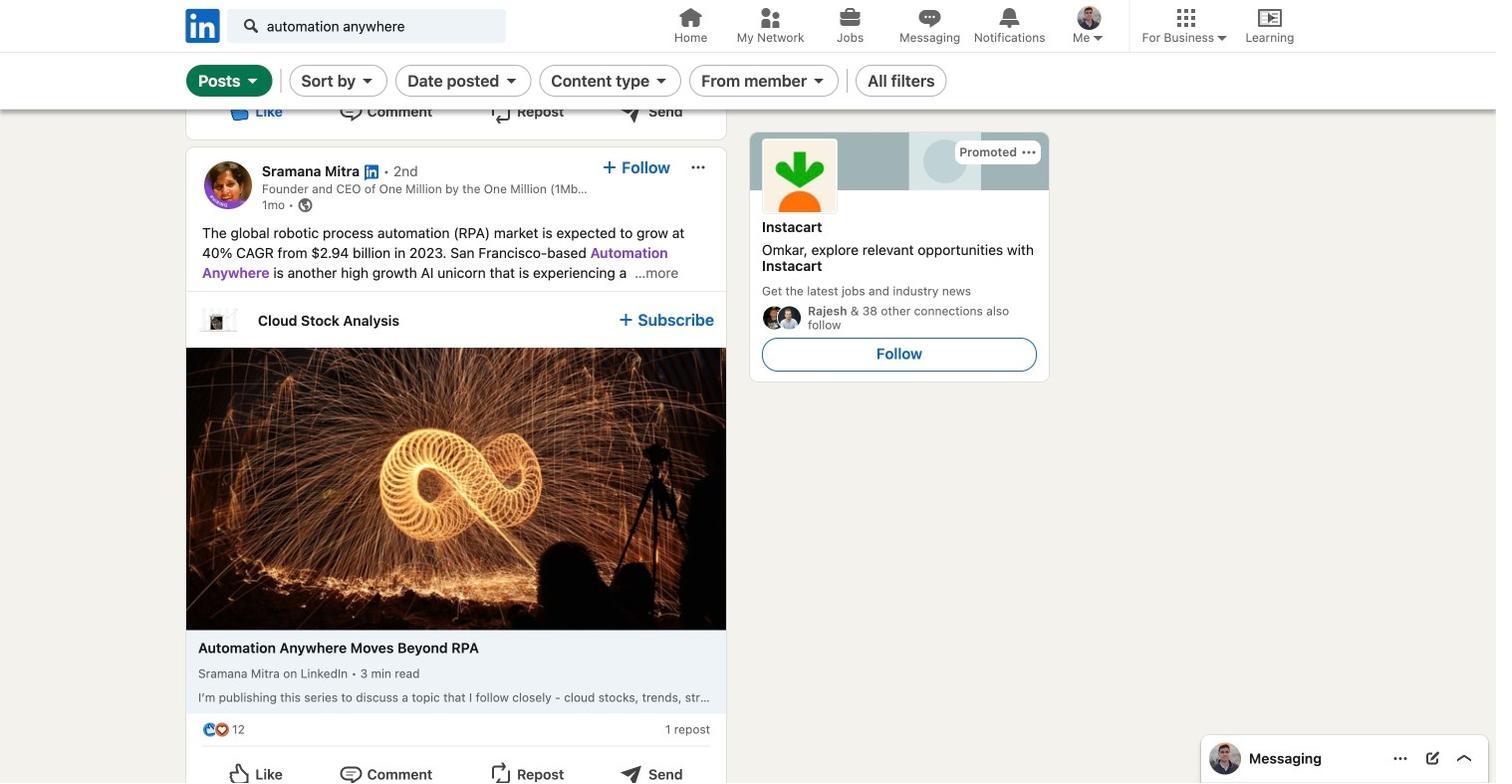 Task type: locate. For each thing, give the bounding box(es) containing it.
like image
[[228, 100, 251, 123], [202, 722, 218, 738]]

from member filter. clicking this button displays all from member filter options. image
[[811, 73, 827, 89]]

linkedin image
[[182, 5, 223, 46], [182, 5, 223, 46]]

sramana mitra, graphic. image
[[204, 161, 252, 209]]

1 vertical spatial omkar savant image
[[1210, 743, 1242, 775]]

open control menu for post by sramana mitra image
[[691, 159, 706, 175]]

open messenger dropdown menu image
[[1393, 751, 1409, 767]]

1 horizontal spatial like image
[[228, 100, 251, 123]]

0 vertical spatial like image
[[228, 100, 251, 123]]

like image
[[202, 59, 218, 75]]

0 horizontal spatial like image
[[202, 722, 218, 738]]

date posted filter. clicking this button displays all date posted filter options. image
[[504, 73, 519, 89]]

1 horizontal spatial omkar savant image
[[1210, 743, 1242, 775]]

0 horizontal spatial omkar savant image
[[1078, 6, 1102, 30]]

omkar savant image
[[1078, 6, 1102, 30], [1210, 743, 1242, 775]]



Task type: describe. For each thing, give the bounding box(es) containing it.
insightful image
[[214, 59, 230, 75]]

0 vertical spatial omkar savant image
[[1078, 6, 1102, 30]]

1 vertical spatial like image
[[202, 722, 218, 738]]

content type filter. clicking this button displays all content type filter options. image
[[654, 73, 670, 89]]

for business image
[[1215, 30, 1231, 46]]

filter by: posts image
[[245, 73, 260, 89]]

cloud stock analysis, graphic. image
[[198, 300, 238, 340]]

love image
[[214, 722, 230, 738]]

Search text field
[[227, 9, 506, 43]]

small image
[[1090, 30, 1106, 46]]

sort by filter. clicking this button displays all sort by filter options. image
[[360, 73, 376, 89]]

open article: automation anywhere moves beyond rpa by sramana mitra • 3 min read image
[[186, 348, 726, 630]]



Task type: vqa. For each thing, say whether or not it's contained in the screenshot.
Open control menu for post by Himanshu Kansara icon
no



